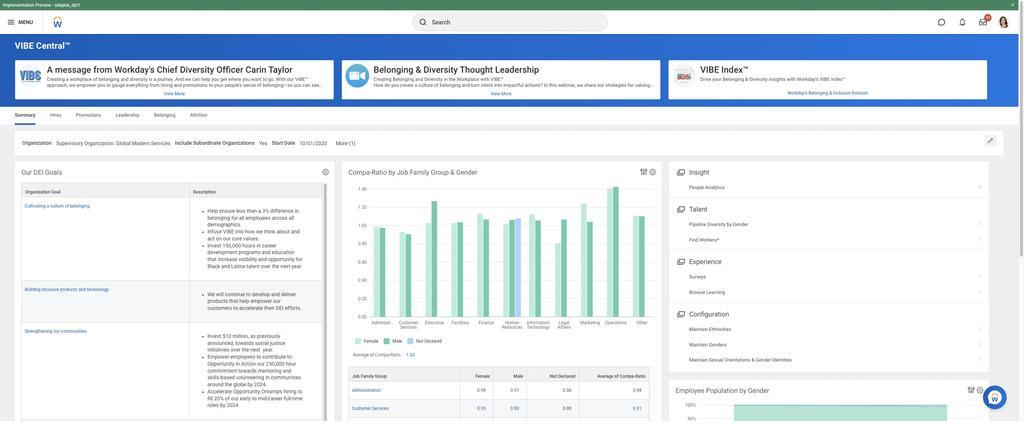 Task type: describe. For each thing, give the bounding box(es) containing it.
about
[[277, 229, 290, 235]]

a right cultivating
[[47, 203, 49, 209]]

to up take
[[106, 82, 111, 88]]

change. inside coming together on the path to equality learn how companies, leaders, and organizations each play a role in building equality. join the webinar with workday leaders and discover ways to assess your intentions against outcomes and drive real change. watch webinar
[[529, 118, 546, 123]]

by for compa-
[[389, 168, 396, 176]]

promotions
[[76, 112, 101, 118]]

designed
[[888, 135, 908, 141]]

0.97 button
[[511, 387, 520, 393]]

configure employee population by gender image
[[976, 386, 985, 394]]

conduct
[[701, 135, 718, 141]]

and up gauge
[[121, 76, 129, 82]]

was
[[853, 135, 862, 141]]

average of compa-ratio inside popup button
[[598, 374, 646, 379]]

valuing
[[635, 82, 650, 88]]

deliver
[[281, 291, 296, 297]]

vibe inside help ensure less than a 3% difference in belonging for all employees across all demographics. infuse vibe into how we think about and act on our core values. invest 150,000 hours in career development programs and education that increase visibility and opportunity for black and latinx talent over the next year.
[[223, 229, 234, 235]]

of inside hiring to fill 20% of our early to mid-career full-time roles by 2024.
[[225, 395, 230, 401]]

building
[[25, 287, 41, 292]]

maintain for maintain sexual orientations & gender identities
[[689, 357, 708, 363]]

on inside coming together on the path to equality learn how companies, leaders, and organizations each play a role in building equality. join the webinar with workday leaders and discover ways to assess your intentions against outcomes and drive real change. watch webinar
[[412, 106, 417, 112]]

officer
[[216, 65, 243, 75]]

culture inside creating belonging and diversity in the workplace with vibe™ how do you create a culture of belonging and turn intent into impactful actions? in this webinar, we share our strategies for valuing inclusion, belonging, and equity for all and show how our solutions can help you enable change. watch webinar
[[418, 82, 433, 88]]

you down 'approach,'
[[61, 88, 69, 94]]

issues
[[933, 135, 946, 141]]

for left social
[[415, 135, 421, 141]]

150,000
[[223, 242, 241, 248]]

you right do
[[391, 82, 399, 88]]

coming
[[374, 106, 390, 112]]

cultivating a culture of belonging.
[[25, 203, 91, 209]]

belonging up include at the left top
[[154, 112, 175, 118]]

journey.
[[158, 76, 174, 82]]

companies,
[[397, 112, 422, 117]]

services inside customer services "link"
[[372, 406, 389, 411]]

mid-
[[258, 395, 268, 401]]

intentions
[[437, 118, 458, 123]]

equity
[[427, 88, 440, 94]]

of inside creating belonging and diversity in the workplace with vibe™ how do you create a culture of belonging and turn intent into impactful actions? in this webinar, we share our strategies for valuing inclusion, belonging, and equity for all and show how our solutions can help you enable change. watch webinar
[[434, 82, 439, 88]]

0 vertical spatial index™
[[722, 65, 749, 75]]

0 horizontal spatial from
[[93, 65, 112, 75]]

enable
[[544, 88, 558, 94]]

empower inside creating a workplace of belonging and diversity is a journey. and we can help you get where you want to go. with our vibe™ approach, we empower you to gauge everything from hiring and promotions to your people's sense of belonging—so you can see where you stand and then take action.
[[76, 82, 96, 88]]

gaps
[[957, 135, 967, 141]]

to right promotions
[[209, 82, 213, 88]]

more
[[336, 140, 348, 146]]

workday's belonging & inclusion solution link
[[669, 88, 988, 99]]

list for talent
[[669, 217, 989, 247]]

vibe up workday's belonging & inclusion solution
[[820, 76, 830, 82]]

diversity inside the vibe index leverages workday analytics to easily integrate external datasets, such as employee sentiment survey data, to conduct real-time analyses for more in-depth insights—all in workday. it was specifically designed to address issues and gaps in existing diversity and inclusion indices and analytics tools, uniquely delivering:
[[718, 141, 736, 147]]

vibe down menu
[[15, 41, 34, 51]]

& inside maintain sexual orientations & gender identities link
[[752, 357, 755, 363]]

0 horizontal spatial compa-
[[349, 168, 372, 176]]

0.90 button
[[511, 405, 520, 411]]

in right hours
[[257, 242, 261, 248]]

employees inside help ensure less than a 3% difference in belonging for all employees across all demographics. infuse vibe into how we think about and act on our core values. invest 150,000 hours in career development programs and education that increase visibility and opportunity for black and latinx talent over the next year.
[[246, 215, 271, 221]]

the inside creating belonging and diversity in the workplace with vibe™ how do you create a culture of belonging and turn intent into impactful actions? in this webinar, we share our strategies for valuing inclusion, belonging, and equity for all and show how our solutions can help you enable change. watch webinar
[[449, 76, 456, 82]]

time inside the vibe index leverages workday analytics to easily integrate external datasets, such as employee sentiment survey data, to conduct real-time analyses for more in-depth insights—all in workday. it was specifically designed to address issues and gaps in existing diversity and inclusion indices and analytics tools, uniquely delivering:
[[728, 135, 738, 141]]

group inside job family group popup button
[[375, 374, 387, 379]]

0.91
[[633, 406, 642, 411]]

0 horizontal spatial products
[[60, 287, 77, 292]]

vibe index™
[[701, 65, 749, 75]]

inclusion
[[747, 141, 766, 147]]

to left "develop"
[[246, 291, 251, 297]]

0 horizontal spatial workday
[[395, 135, 414, 141]]

share
[[584, 82, 596, 88]]

main content containing vibe central™
[[0, 34, 1019, 421]]

0 horizontal spatial ratio
[[372, 168, 387, 176]]

for up year.
[[296, 256, 302, 262]]

and inside 'invest $10 million, as previously announced, towards social justice initiatives over the next  year. empower employees to contribute to opportunity in action our 250,000 hour commitment towards mentoring and skills-based volunteering in communities around the globe by 2024.'
[[283, 368, 291, 374]]

contribute
[[263, 354, 286, 360]]

analytics
[[705, 185, 725, 190]]

row containing help ensure less than a 3% difference in belonging for all employees across all demographics.
[[21, 197, 322, 281]]

by for pipeline
[[727, 222, 732, 227]]

row containing organization goal
[[21, 182, 322, 198]]

leverages
[[734, 130, 754, 135]]

0 horizontal spatial all
[[239, 215, 245, 221]]

how inside coming together on the path to equality learn how companies, leaders, and organizations each play a role in building equality. join the webinar with workday leaders and discover ways to assess your intentions against outcomes and drive real change. watch webinar
[[387, 112, 396, 117]]

summary
[[15, 112, 35, 118]]

see
[[312, 82, 319, 88]]

into inside help ensure less than a 3% difference in belonging for all employees across all demographics. infuse vibe into how we think about and act on our core values. invest 150,000 hours in career development programs and education that increase visibility and opportunity for black and latinx talent over the next year.
[[235, 229, 244, 235]]

with inside coming together on the path to equality learn how companies, leaders, and organizations each play a role in building equality. join the webinar with workday leaders and discover ways to assess your intentions against outcomes and drive real change. watch webinar
[[593, 112, 602, 117]]

by inside 'invest $10 million, as previously announced, towards social justice initiatives over the next  year. empower employees to contribute to opportunity in action our 250,000 hour commitment towards mentoring and skills-based volunteering in communities around the globe by 2024.'
[[247, 382, 253, 387]]

profile logan mcneil image
[[998, 16, 1010, 30]]

inclusion,
[[374, 88, 394, 94]]

inclusion
[[833, 90, 851, 96]]

we up stand on the top left of page
[[69, 82, 75, 88]]

workplace
[[70, 76, 92, 82]]

will
[[216, 291, 224, 297]]

outcomes
[[477, 118, 498, 123]]

pipeline
[[689, 222, 706, 227]]

0.00 button for 0.90
[[563, 405, 573, 411]]

our left communities.
[[53, 329, 60, 334]]

administration
[[352, 388, 381, 393]]

to down companies,
[[405, 118, 409, 123]]

career inside help ensure less than a 3% difference in belonging for all employees across all demographics. infuse vibe into how we think about and act on our core values. invest 150,000 hours in career development programs and education that increase visibility and opportunity for black and latinx talent over the next year.
[[262, 242, 277, 248]]

(1)
[[349, 140, 356, 146]]

our inside the we will continue to develop and deliver products that help empower our customers to accelerate their dei efforts.
[[273, 298, 281, 304]]

hour
[[286, 361, 296, 367]]

menu
[[18, 19, 33, 25]]

More (1) text field
[[336, 136, 356, 149]]

and down "analyses"
[[737, 141, 745, 147]]

and down and at the left of page
[[174, 82, 182, 88]]

the inside help ensure less than a 3% difference in belonging for all employees across all demographics. infuse vibe into how we think about and act on our core values. invest 150,000 hours in career development programs and education that increase visibility and opportunity for black and latinx talent over the next year.
[[272, 263, 279, 269]]

average inside popup button
[[598, 374, 614, 379]]

compa-ratio by job family group & gender
[[349, 168, 478, 176]]

start date element
[[300, 136, 327, 149]]

2 horizontal spatial your
[[713, 76, 722, 82]]

and right 'leaders'
[[640, 112, 648, 117]]

1 horizontal spatial job
[[397, 168, 408, 176]]

0 vertical spatial leadership
[[495, 65, 539, 75]]

in inside creating belonging and diversity in the workplace with vibe™ how do you create a culture of belonging and turn intent into impactful actions? in this webinar, we share our strategies for valuing inclusion, belonging, and equity for all and show how our solutions can help you enable change. watch webinar
[[444, 76, 448, 82]]

to up gaps
[[962, 130, 966, 135]]

& inside workday's belonging & inclusion solution link
[[830, 90, 832, 96]]

0.00 for 0.97
[[563, 388, 572, 393]]

impactful
[[504, 82, 524, 88]]

our dei goals element
[[15, 161, 335, 421]]

over inside 'invest $10 million, as previously announced, towards social justice initiatives over the next  year. empower employees to contribute to opportunity in action our 250,000 hour commitment towards mentoring and skills-based volunteering in communities around the globe by 2024.'
[[231, 347, 241, 353]]

and down workplace
[[462, 82, 470, 88]]

for left the valuing in the top right of the page
[[628, 82, 634, 88]]

belonging,
[[395, 88, 417, 94]]

the up action
[[242, 347, 249, 353]]

and left then
[[83, 88, 91, 94]]

act
[[208, 236, 215, 241]]

career inside hiring to fill 20% of our early to mid-career full-time roles by 2024.
[[268, 395, 283, 401]]

of inside popup button
[[615, 374, 619, 379]]

configure and view chart data image for compa-ratio by job family group & gender
[[640, 167, 649, 176]]

close environment banner image
[[1011, 3, 1015, 7]]

to down employee
[[909, 135, 913, 141]]

to down the social
[[257, 354, 261, 360]]

& inside the compa-ratio by job family group & gender element
[[451, 168, 455, 176]]

include subordinate organizations element
[[259, 136, 267, 149]]

our inside hiring to fill 20% of our early to mid-career full-time roles by 2024.
[[231, 395, 239, 401]]

maintain for maintain genders
[[689, 342, 708, 347]]

row containing invest $10 million, as previously announced, towards social justice initiatives over the next  year.
[[21, 322, 322, 420]]

workday inside the vibe index leverages workday analytics to easily integrate external datasets, such as employee sentiment survey data, to conduct real-time analyses for more in-depth insights—all in workday. it was specifically designed to address issues and gaps in existing diversity and inclusion indices and analytics tools, uniquely delivering:
[[755, 130, 774, 135]]

opportunity inside 'invest $10 million, as previously announced, towards social justice initiatives over the next  year. empower employees to contribute to opportunity in action our 250,000 hour commitment towards mentoring and skills-based volunteering in communities around the globe by 2024.'
[[208, 361, 235, 367]]

time inside hiring to fill 20% of our early to mid-career full-time roles by 2024.
[[293, 395, 303, 401]]

browse learning
[[689, 289, 725, 295]]

workday's belonging & inclusion solution
[[788, 90, 869, 96]]

by inside hiring to fill 20% of our early to mid-career full-time roles by 2024.
[[220, 402, 225, 408]]

organization goal button
[[22, 183, 189, 197]]

diversity inside creating a workplace of belonging and diversity is a journey. and we can help you get where you want to go. with our vibe™ approach, we empower you to gauge everything from hiring and promotions to your people's sense of belonging—so you can see where you stand and then take action.
[[130, 76, 148, 82]]

and down role at the top of page
[[499, 118, 507, 123]]

to left focus
[[767, 88, 772, 94]]

configuration
[[689, 310, 729, 318]]

our right share
[[597, 82, 604, 88]]

inbox large image
[[980, 18, 987, 26]]

and
[[175, 76, 184, 82]]

creating for creating a workplace of belonging and diversity is a journey. and we can help you get where you want to go. with our vibe™ approach, we empower you to gauge everything from hiring and promotions to your people's sense of belonging—so you can see where you stand and then take action.
[[47, 76, 65, 82]]

0 vertical spatial dei
[[34, 168, 43, 176]]

gender inside employee population by gender element
[[748, 387, 769, 394]]

preview
[[35, 3, 51, 8]]

opportunity
[[268, 256, 295, 262]]

configure our dei goals image
[[322, 168, 330, 176]]

for down less
[[231, 215, 238, 221]]

edit image
[[987, 137, 995, 144]]

invest inside 'invest $10 million, as previously announced, towards social justice initiatives over the next  year. empower employees to contribute to opportunity in action our 250,000 hour commitment towards mentoring and skills-based volunteering in communities around the globe by 2024.'
[[208, 333, 221, 339]]

the right join
[[567, 112, 574, 117]]

1 horizontal spatial where
[[228, 76, 241, 82]]

goals
[[45, 168, 62, 176]]

and left the equity
[[418, 88, 426, 94]]

and right programs
[[262, 249, 271, 255]]

strengthening
[[25, 329, 52, 334]]

and down data,
[[948, 135, 956, 141]]

0 horizontal spatial average
[[353, 352, 369, 357]]

as inside 'invest $10 million, as previously announced, towards social justice initiatives over the next  year. empower employees to contribute to opportunity in action our 250,000 hour commitment towards mentoring and skills-based volunteering in communities around the globe by 2024.'
[[250, 333, 256, 339]]

gender inside 'pipeline diversity by gender' link
[[733, 222, 749, 227]]

based
[[221, 375, 235, 381]]

help inside creating belonging and diversity in the workplace with vibe™ how do you create a culture of belonging and turn intent into impactful actions? in this webinar, we share our strategies for valuing inclusion, belonging, and equity for all and show how our solutions can help you enable change. watch webinar
[[525, 88, 534, 94]]

0 horizontal spatial leadership
[[116, 112, 139, 118]]

leaders
[[623, 112, 638, 117]]

measure relative performance to focus belonging & diversity efforts
[[701, 88, 848, 94]]

for right the equity
[[441, 88, 447, 94]]

and down increase
[[221, 263, 230, 269]]

menu group image for talent
[[676, 204, 686, 214]]

employees inside 'invest $10 million, as previously announced, towards social justice initiatives over the next  year. empower employees to contribute to opportunity in action our 250,000 hour commitment towards mentoring and skills-based volunteering in communities around the globe by 2024.'
[[231, 354, 255, 360]]

browse
[[689, 289, 705, 295]]

list for experience
[[669, 269, 989, 300]]

on inside help ensure less than a 3% difference in belonging for all employees across all demographics. infuse vibe into how we think about and act on our core values. invest 150,000 hours in career development programs and education that increase visibility and opportunity for black and latinx talent over the next year.
[[216, 236, 222, 241]]

empower
[[208, 354, 229, 360]]

from inside creating a workplace of belonging and diversity is a journey. and we can help you get where you want to go. with our vibe™ approach, we empower you to gauge everything from hiring and promotions to your people's sense of belonging—so you can see where you stand and then take action.
[[149, 82, 160, 88]]

configure and view chart data image for employee population by gender
[[967, 385, 976, 394]]

0.00 for 0.90
[[563, 406, 572, 411]]

belonging right focus
[[787, 88, 808, 94]]

belonging up 'relative'
[[723, 76, 744, 82]]

do
[[385, 82, 390, 88]]

chevron right image for talent
[[975, 219, 985, 227]]

diversity inside 'pipeline diversity by gender' link
[[708, 222, 726, 227]]

pipeline diversity by gender link
[[669, 217, 989, 232]]

drive your belonging & diversity insights with workday's vibe index™
[[701, 76, 846, 82]]

0 vertical spatial towards
[[235, 340, 254, 346]]

list for configuration
[[669, 322, 989, 368]]

and up talent
[[258, 256, 267, 262]]

and down 'depth'
[[783, 141, 791, 147]]

and inside the we will continue to develop and deliver products that help empower our customers to accelerate their dei efforts.
[[271, 291, 280, 297]]

row containing job family group
[[349, 367, 650, 381]]

in
[[544, 82, 548, 88]]

33
[[986, 16, 990, 20]]

0.98 for second 0.98 button from right
[[477, 388, 486, 393]]

mentoring
[[258, 368, 282, 374]]

to down communities on the bottom of page
[[298, 389, 302, 394]]

uniting at workday for social justice
[[374, 135, 452, 141]]

survey
[[935, 130, 949, 135]]

to left mid-
[[252, 395, 257, 401]]

0 vertical spatial analytics
[[775, 130, 794, 135]]

1 horizontal spatial family
[[410, 168, 429, 176]]

ways
[[393, 118, 404, 123]]

empower inside the we will continue to develop and deliver products that help empower our customers to accelerate their dei efforts.
[[251, 298, 272, 304]]

take
[[103, 88, 112, 94]]

belonging inside creating belonging and diversity in the workplace with vibe™ how do you create a culture of belonging and turn intent into impactful actions? in this webinar, we share our strategies for valuing inclusion, belonging, and equity for all and show how our solutions can help you enable change. watch webinar
[[440, 82, 461, 88]]

as inside the vibe index leverages workday analytics to easily integrate external datasets, such as employee sentiment survey data, to conduct real-time analyses for more in-depth insights—all in workday. it was specifically designed to address issues and gaps in existing diversity and inclusion indices and analytics tools, uniquely delivering:
[[885, 130, 890, 135]]

to up hour
[[287, 354, 292, 360]]

declared
[[558, 374, 576, 379]]

products inside the we will continue to develop and deliver products that help empower our customers to accelerate their dei efforts.
[[208, 298, 228, 304]]

read
[[374, 153, 385, 159]]

your inside creating a workplace of belonging and diversity is a journey. and we can help you get where you want to go. with our vibe™ approach, we empower you to gauge everything from hiring and promotions to your people's sense of belonging—so you can see where you stand and then take action.
[[214, 82, 224, 88]]

to down continue
[[233, 305, 238, 311]]

employee
[[891, 130, 912, 135]]

belonging inside creating a workplace of belonging and diversity is a journey. and we can help you get where you want to go. with our vibe™ approach, we empower you to gauge everything from hiring and promotions to your people's sense of belonging—so you can see where you stand and then take action.
[[99, 76, 120, 82]]

justify image
[[7, 18, 16, 27]]

1 vertical spatial compa-
[[375, 352, 391, 357]]

in right gaps
[[968, 135, 972, 141]]

vibe up drive
[[701, 65, 719, 75]]

show
[[464, 88, 475, 94]]

1 horizontal spatial can
[[303, 82, 310, 88]]

belonging left the efforts on the right of page
[[809, 90, 829, 96]]

1 vertical spatial analytics
[[792, 141, 812, 147]]

watch inside creating belonging and diversity in the workplace with vibe™ how do you create a culture of belonging and turn intent into impactful actions? in this webinar, we share our strategies for valuing inclusion, belonging, and equity for all and show how our solutions can help you enable change. watch webinar
[[374, 94, 387, 100]]

browse learning link
[[669, 285, 989, 300]]

1 horizontal spatial group
[[431, 168, 449, 176]]

vibe™ inside creating belonging and diversity in the workplace with vibe™ how do you create a culture of belonging and turn intent into impactful actions? in this webinar, we share our strategies for valuing inclusion, belonging, and equity for all and show how our solutions can help you enable change. watch webinar
[[491, 76, 504, 82]]

belonging up do
[[374, 65, 414, 75]]

creating a workplace of belonging and diversity is a journey. and we can help you get where you want to go. with our vibe™ approach, we empower you to gauge everything from hiring and promotions to your people's sense of belonging—so you can see where you stand and then take action.
[[47, 76, 319, 94]]

a right is
[[154, 76, 156, 82]]

initiatives
[[208, 347, 229, 353]]

Yes text field
[[259, 136, 267, 149]]

that inside help ensure less than a 3% difference in belonging for all employees across all demographics. infuse vibe into how we think about and act on our core values. invest 150,000 hours in career development programs and education that increase visibility and opportunity for black and latinx talent over the next year.
[[208, 256, 217, 262]]

1 vertical spatial ratio
[[391, 352, 401, 357]]

in left action
[[236, 361, 240, 367]]

approach,
[[47, 82, 68, 88]]

and up belonging,
[[415, 76, 423, 82]]

chevron right image for browse learning
[[975, 287, 985, 294]]

help inside the we will continue to develop and deliver products that help empower our customers to accelerate their dei efforts.
[[240, 298, 249, 304]]

in inside coming together on the path to equality learn how companies, leaders, and organizations each play a role in building equality. join the webinar with workday leaders and discover ways to assess your intentions against outcomes and drive real change. watch webinar
[[514, 112, 518, 117]]

to right path
[[437, 106, 441, 112]]

our inside creating a workplace of belonging and diversity is a journey. and we can help you get where you want to go. with our vibe™ approach, we empower you to gauge everything from hiring and promotions to your people's sense of belonging—so you can see where you stand and then take action.
[[287, 76, 294, 82]]

0 horizontal spatial average of compa-ratio
[[353, 352, 401, 357]]

solutions
[[495, 88, 515, 94]]

maintain for maintain ethnicities
[[689, 327, 708, 332]]

belonging inside creating belonging and diversity in the workplace with vibe™ how do you create a culture of belonging and turn intent into impactful actions? in this webinar, we share our strategies for valuing inclusion, belonging, and equity for all and show how our solutions can help you enable change. watch webinar
[[393, 76, 414, 82]]

think
[[264, 229, 275, 235]]

vibe™ inside creating a workplace of belonging and diversity is a journey. and we can help you get where you want to go. with our vibe™ approach, we empower you to gauge everything from hiring and promotions to your people's sense of belonging—so you can see where you stand and then take action.
[[295, 76, 308, 82]]

menu button
[[0, 10, 43, 34]]

2024. inside hiring to fill 20% of our early to mid-career full-time roles by 2024.
[[227, 402, 240, 408]]

a down 'message'
[[66, 76, 69, 82]]

we right and at the left of page
[[185, 76, 191, 82]]

cultivating
[[25, 203, 46, 209]]

gender inside maintain sexual orientations & gender identities link
[[756, 357, 771, 363]]

data,
[[950, 130, 961, 135]]

0.00 button for 0.97
[[563, 387, 573, 393]]

2 0.98 button from the left
[[633, 387, 643, 393]]

male
[[514, 374, 523, 379]]

building inclusive products and technology. link
[[25, 285, 110, 292]]

real-
[[719, 135, 728, 141]]

organization:
[[84, 140, 115, 146]]

you down actions?
[[535, 88, 543, 94]]

menu group image for configuration
[[676, 309, 686, 319]]

the left path
[[418, 106, 425, 112]]

configure compa-ratio by job family group & gender image
[[649, 168, 657, 176]]

1 vertical spatial where
[[47, 88, 60, 94]]

sentiment
[[913, 130, 934, 135]]



Task type: locate. For each thing, give the bounding box(es) containing it.
continue
[[225, 291, 245, 297]]

job down the "uniting at workday for social justice"
[[397, 168, 408, 176]]

compa-ratio by job family group & gender element
[[342, 161, 662, 421]]

2 creating from the left
[[374, 76, 392, 82]]

we inside creating belonging and diversity in the workplace with vibe™ how do you create a culture of belonging and turn intent into impactful actions? in this webinar, we share our strategies for valuing inclusion, belonging, and equity for all and show how our solutions can help you enable change. watch webinar
[[577, 82, 583, 88]]

our down the intent
[[487, 88, 494, 94]]

against
[[460, 118, 475, 123]]

role
[[505, 112, 513, 117]]

job up administration link
[[352, 374, 360, 379]]

configure and view chart data image
[[640, 167, 649, 176], [967, 385, 976, 394]]

vibe down demographics.
[[223, 229, 234, 235]]

1 0.98 from the left
[[477, 388, 486, 393]]

on up companies,
[[412, 106, 417, 112]]

1 horizontal spatial 0.98 button
[[633, 387, 643, 393]]

less
[[236, 208, 246, 214]]

family
[[410, 168, 429, 176], [361, 374, 374, 379]]

maintain up maintain genders
[[689, 327, 708, 332]]

0 vertical spatial organization
[[22, 140, 52, 146]]

organization for organization goal
[[25, 189, 50, 195]]

2024. inside 'invest $10 million, as previously announced, towards social justice initiatives over the next  year. empower employees to contribute to opportunity in action our 250,000 hour commitment towards mentoring and skills-based volunteering in communities around the globe by 2024.'
[[254, 382, 267, 387]]

1 horizontal spatial next
[[281, 263, 290, 269]]

our up the mentoring
[[257, 361, 265, 367]]

and right about
[[291, 229, 300, 235]]

our dei goals
[[21, 168, 62, 176]]

around
[[208, 382, 224, 387]]

1 watch from the top
[[374, 94, 387, 100]]

average of compa-ratio up job family group
[[353, 352, 401, 357]]

2 horizontal spatial with
[[787, 76, 796, 82]]

belonging & diversity thought leadership
[[374, 65, 539, 75]]

organizations
[[222, 140, 255, 146]]

0 horizontal spatial diversity
[[130, 76, 148, 82]]

strengthening our communities. link
[[25, 327, 88, 334]]

2 vertical spatial workday
[[395, 135, 414, 141]]

0 vertical spatial average of compa-ratio
[[353, 352, 401, 357]]

all inside creating belonging and diversity in the workplace with vibe™ how do you create a culture of belonging and turn intent into impactful actions? in this webinar, we share our strategies for valuing inclusion, belonging, and equity for all and show how our solutions can help you enable change. watch webinar
[[449, 88, 454, 94]]

vibe inside the vibe index leverages workday analytics to easily integrate external datasets, such as employee sentiment survey data, to conduct real-time analyses for more in-depth insights—all in workday. it was specifically designed to address issues and gaps in existing diversity and inclusion indices and analytics tools, uniquely delivering:
[[710, 130, 720, 135]]

2 horizontal spatial can
[[516, 88, 524, 94]]

2 0.00 button from the top
[[563, 405, 573, 411]]

$10
[[223, 333, 231, 339]]

across
[[272, 215, 287, 221]]

compa- inside popup button
[[620, 374, 636, 379]]

3 chevron right image from the top
[[975, 272, 985, 279]]

1 vertical spatial configure and view chart data image
[[967, 385, 976, 394]]

hiring
[[161, 82, 173, 88], [284, 389, 297, 394]]

how up values.
[[245, 229, 255, 235]]

and left deliver
[[271, 291, 280, 297]]

uniquely
[[825, 141, 843, 147]]

vibe™ right with
[[295, 76, 308, 82]]

2 menu group image from the top
[[676, 256, 686, 266]]

next down the social
[[250, 347, 260, 353]]

1 horizontal spatial all
[[289, 215, 294, 221]]

people's
[[225, 82, 242, 88]]

0.98 for first 0.98 button from the right
[[633, 388, 642, 393]]

1 vertical spatial list
[[669, 269, 989, 300]]

hiring up the full-
[[284, 389, 297, 394]]

2 0.98 from the left
[[633, 388, 642, 393]]

menu group image for insight
[[676, 167, 686, 177]]

0 horizontal spatial job
[[352, 374, 360, 379]]

menu group image left "talent"
[[676, 204, 686, 214]]

1 vertical spatial 2024.
[[227, 402, 240, 408]]

0 vertical spatial job
[[397, 168, 408, 176]]

menu group image
[[676, 204, 686, 214], [676, 256, 686, 266]]

1 horizontal spatial into
[[494, 82, 502, 88]]

we left share
[[577, 82, 583, 88]]

help inside creating a workplace of belonging and diversity is a journey. and we can help you get where you want to go. with our vibe™ approach, we empower you to gauge everything from hiring and promotions to your people's sense of belonging—so you can see where you stand and then take action.
[[201, 76, 210, 82]]

into up solutions
[[494, 82, 502, 88]]

not
[[550, 374, 557, 379]]

average of compa-ratio button
[[579, 367, 649, 381]]

from down is
[[149, 82, 160, 88]]

invest down act
[[208, 242, 221, 248]]

chevron right image inside 'pipeline diversity by gender' link
[[975, 219, 985, 227]]

row containing customer services
[[349, 400, 650, 418]]

chevron right image inside maintain ethnicities link
[[975, 324, 985, 331]]

3%
[[262, 208, 269, 214]]

we
[[185, 76, 191, 82], [69, 82, 75, 88], [577, 82, 583, 88], [256, 229, 263, 235]]

list containing pipeline diversity by gender
[[669, 217, 989, 247]]

culture inside cultivating a culture of belonging. link
[[50, 203, 64, 209]]

time down communities on the bottom of page
[[293, 395, 303, 401]]

services right modern
[[151, 140, 171, 146]]

our inside 'invest $10 million, as previously announced, towards social justice initiatives over the next  year. empower employees to contribute to opportunity in action our 250,000 hour commitment towards mentoring and skills-based volunteering in communities around the globe by 2024.'
[[257, 361, 265, 367]]

vibe™
[[295, 76, 308, 82], [491, 76, 504, 82]]

strengthening our communities.
[[25, 329, 88, 334]]

Search Workday  search field
[[432, 14, 592, 30]]

1 horizontal spatial with
[[593, 112, 602, 117]]

adeptai_dpt1
[[55, 3, 80, 8]]

the
[[449, 76, 456, 82], [418, 106, 425, 112], [567, 112, 574, 117], [272, 263, 279, 269], [242, 347, 249, 353], [225, 382, 232, 387]]

1 list from the top
[[669, 217, 989, 247]]

chevron right image for maintain sexual orientations & gender identities
[[975, 355, 985, 362]]

2 horizontal spatial ratio
[[636, 374, 646, 379]]

search image
[[419, 18, 428, 27]]

services
[[151, 140, 171, 146], [372, 406, 389, 411]]

0 vertical spatial 2024.
[[254, 382, 267, 387]]

culture up the equity
[[418, 82, 433, 88]]

in-
[[778, 135, 784, 141]]

3 maintain from the top
[[689, 357, 708, 363]]

0 vertical spatial workday's
[[114, 65, 155, 75]]

performance
[[738, 88, 766, 94]]

group down justice
[[431, 168, 449, 176]]

hiring inside hiring to fill 20% of our early to mid-career full-time roles by 2024.
[[284, 389, 297, 394]]

chevron right image for experience
[[975, 272, 985, 279]]

0 vertical spatial employees
[[246, 215, 271, 221]]

row containing administration
[[349, 381, 650, 400]]

0 vertical spatial culture
[[418, 82, 433, 88]]

chevron right image inside browse learning "link"
[[975, 287, 985, 294]]

integrate
[[814, 130, 833, 135]]

2 horizontal spatial help
[[525, 88, 534, 94]]

in
[[444, 76, 448, 82], [514, 112, 518, 117], [824, 135, 827, 141], [968, 135, 972, 141], [295, 208, 299, 214], [257, 242, 261, 248], [236, 361, 240, 367], [266, 375, 270, 381]]

2 webinar from the top
[[388, 124, 406, 129]]

belonging.
[[70, 203, 91, 209]]

2 horizontal spatial how
[[477, 88, 486, 94]]

in down integrate
[[824, 135, 827, 141]]

1 horizontal spatial index™
[[831, 76, 846, 82]]

2 invest from the top
[[208, 333, 221, 339]]

over inside help ensure less than a 3% difference in belonging for all employees across all demographics. infuse vibe into how we think about and act on our core values. invest 150,000 hours in career development programs and education that increase visibility and opportunity for black and latinx talent over the next year.
[[261, 263, 271, 269]]

1 invest from the top
[[208, 242, 221, 248]]

1 0.00 button from the top
[[563, 387, 573, 393]]

1 horizontal spatial diversity
[[718, 141, 736, 147]]

belonging down belonging & diversity thought leadership
[[440, 82, 461, 88]]

we will continue to develop and deliver products that help empower our customers to accelerate their dei efforts. row
[[21, 281, 322, 322]]

we inside help ensure less than a 3% difference in belonging for all employees across all demographics. infuse vibe into how we think about and act on our core values. invest 150,000 hours in career development programs and education that increase visibility and opportunity for black and latinx talent over the next year.
[[256, 229, 263, 235]]

global
[[116, 140, 131, 146]]

2 chevron right image from the top
[[975, 234, 985, 242]]

0 vertical spatial maintain
[[689, 327, 708, 332]]

to left the go. on the top left of the page
[[263, 76, 267, 82]]

description button
[[190, 183, 322, 197]]

help ensure less than a 3% difference in belonging for all employees across all demographics. infuse vibe into how we think about and act on our core values. invest 150,000 hours in career development programs and education that increase visibility and opportunity for black and latinx talent over the next year.
[[208, 208, 304, 269]]

chevron right image for maintain genders
[[975, 339, 985, 347]]

from up take
[[93, 65, 112, 75]]

1 horizontal spatial on
[[412, 106, 417, 112]]

hiring inside creating a workplace of belonging and diversity is a journey. and we can help you get where you want to go. with our vibe™ approach, we empower you to gauge everything from hiring and promotions to your people's sense of belonging—so you can see where you stand and then take action.
[[161, 82, 173, 88]]

watch inside coming together on the path to equality learn how companies, leaders, and organizations each play a role in building equality. join the webinar with workday leaders and discover ways to assess your intentions against outcomes and drive real change. watch webinar
[[374, 124, 387, 129]]

than
[[247, 208, 257, 214]]

you left get at the top
[[212, 76, 219, 82]]

chevron right image inside surveys link
[[975, 272, 985, 279]]

0 horizontal spatial can
[[192, 76, 200, 82]]

1 vertical spatial index™
[[831, 76, 846, 82]]

1 vertical spatial webinar
[[388, 124, 406, 129]]

1 horizontal spatial 0.98
[[633, 388, 642, 393]]

workday inside coming together on the path to equality learn how companies, leaders, and organizations each play a role in building equality. join the webinar with workday leaders and discover ways to assess your intentions against outcomes and drive real change. watch webinar
[[603, 112, 621, 117]]

and left show
[[455, 88, 463, 94]]

0 vertical spatial menu group image
[[676, 167, 686, 177]]

your inside coming together on the path to equality learn how companies, leaders, and organizations each play a role in building equality. join the webinar with workday leaders and discover ways to assess your intentions against outcomes and drive real change. watch webinar
[[427, 118, 436, 123]]

organization for organization
[[22, 140, 52, 146]]

Supervisory Organization: Global Modern Services text field
[[56, 136, 171, 149]]

index™ up the efforts on the right of page
[[831, 76, 846, 82]]

1 vertical spatial dei
[[276, 305, 284, 311]]

0 horizontal spatial help
[[201, 76, 210, 82]]

1 horizontal spatial time
[[728, 135, 738, 141]]

0 vertical spatial on
[[412, 106, 417, 112]]

discover
[[374, 118, 392, 123]]

as up the social
[[250, 333, 256, 339]]

can
[[192, 76, 200, 82], [303, 82, 310, 88], [516, 88, 524, 94]]

index™
[[722, 65, 749, 75], [831, 76, 846, 82]]

and up intentions
[[441, 112, 449, 117]]

33 button
[[975, 14, 992, 30]]

main content
[[0, 34, 1019, 421]]

that inside the we will continue to develop and deliver products that help empower our customers to accelerate their dei efforts.
[[229, 298, 238, 304]]

1 vertical spatial workday's
[[797, 76, 819, 82]]

2 list from the top
[[669, 269, 989, 300]]

0 vertical spatial average
[[353, 352, 369, 357]]

into up 'core'
[[235, 229, 244, 235]]

1 0.98 button from the left
[[477, 387, 487, 393]]

hiring down journey.
[[161, 82, 173, 88]]

to left 'easily'
[[795, 130, 800, 135]]

in up drive on the top
[[514, 112, 518, 117]]

dei right their
[[276, 305, 284, 311]]

invest inside help ensure less than a 3% difference in belonging for all employees across all demographics. infuse vibe into how we think about and act on our core values. invest 150,000 hours in career development programs and education that increase visibility and opportunity for black and latinx talent over the next year.
[[208, 242, 221, 248]]

towards
[[235, 340, 254, 346], [238, 368, 257, 374]]

a inside help ensure less than a 3% difference in belonging for all employees across all demographics. infuse vibe into how we think about and act on our core values. invest 150,000 hours in career development programs and education that increase visibility and opportunity for black and latinx talent over the next year.
[[258, 208, 261, 214]]

belonging inside help ensure less than a 3% difference in belonging for all employees across all demographics. infuse vibe into how we think about and act on our core values. invest 150,000 hours in career development programs and education that increase visibility and opportunity for black and latinx talent over the next year.
[[208, 215, 230, 221]]

technology.
[[87, 287, 110, 292]]

inclusive
[[42, 287, 59, 292]]

1 0.00 from the top
[[563, 388, 572, 393]]

accelerate
[[239, 305, 263, 311]]

1 vertical spatial menu group image
[[676, 256, 686, 266]]

1 horizontal spatial empower
[[251, 298, 272, 304]]

population
[[706, 387, 738, 394]]

0 horizontal spatial vibe™
[[295, 76, 308, 82]]

0 vertical spatial invest
[[208, 242, 221, 248]]

employees down than
[[246, 215, 271, 221]]

0 vertical spatial time
[[728, 135, 738, 141]]

dei inside the we will continue to develop and deliver products that help empower our customers to accelerate their dei efforts.
[[276, 305, 284, 311]]

0 vertical spatial services
[[151, 140, 171, 146]]

2 watch from the top
[[374, 124, 387, 129]]

0 horizontal spatial family
[[361, 374, 374, 379]]

play
[[492, 112, 500, 117]]

1 vertical spatial over
[[231, 347, 241, 353]]

creating for creating belonging and diversity in the workplace with vibe™ how do you create a culture of belonging and turn intent into impactful actions? in this webinar, we share our strategies for valuing inclusion, belonging, and equity for all and show how our solutions can help you enable change. watch webinar
[[374, 76, 392, 82]]

2 maintain from the top
[[689, 342, 708, 347]]

0 vertical spatial workday
[[603, 112, 621, 117]]

menu group image for experience
[[676, 256, 686, 266]]

2 horizontal spatial workday
[[755, 130, 774, 135]]

configure and view chart data image left 'configure compa-ratio by job family group & gender' icon
[[640, 167, 649, 176]]

chevron right image
[[975, 287, 985, 294], [975, 324, 985, 331], [975, 339, 985, 347], [975, 355, 985, 362]]

go.
[[268, 76, 275, 82]]

1 menu group image from the top
[[676, 204, 686, 214]]

chevron right image
[[975, 219, 985, 227], [975, 234, 985, 242], [975, 272, 985, 279]]

not declared
[[550, 374, 576, 379]]

chief
[[157, 65, 178, 75]]

by down blog
[[389, 168, 396, 176]]

by inside "list"
[[727, 222, 732, 227]]

0 vertical spatial chevron right image
[[975, 219, 985, 227]]

find
[[689, 237, 699, 243]]

products right inclusive
[[60, 287, 77, 292]]

0 vertical spatial that
[[208, 256, 217, 262]]

is
[[149, 76, 153, 82]]

chevron right image inside maintain sexual orientations & gender identities link
[[975, 355, 985, 362]]

then
[[92, 88, 102, 94]]

actions?
[[525, 82, 543, 88]]

1 horizontal spatial ratio
[[391, 352, 401, 357]]

1 vertical spatial from
[[149, 82, 160, 88]]

culture down goal
[[50, 203, 64, 209]]

1 webinar from the top
[[388, 94, 406, 100]]

list containing surveys
[[669, 269, 989, 300]]

how inside creating belonging and diversity in the workplace with vibe™ how do you create a culture of belonging and turn intent into impactful actions? in this webinar, we share our strategies for valuing inclusion, belonging, and equity for all and show how our solutions can help you enable change. watch webinar
[[477, 88, 486, 94]]

2 0.00 from the top
[[563, 406, 572, 411]]

a inside coming together on the path to equality learn how companies, leaders, and organizations each play a role in building equality. join the webinar with workday leaders and discover ways to assess your intentions against outcomes and drive real change. watch webinar
[[501, 112, 504, 117]]

0 horizontal spatial how
[[245, 229, 255, 235]]

you up then
[[98, 82, 105, 88]]

1 creating from the left
[[47, 76, 65, 82]]

index™ up 'relative'
[[722, 65, 749, 75]]

by for employee
[[740, 387, 747, 394]]

2 vertical spatial how
[[245, 229, 255, 235]]

1 maintain from the top
[[689, 327, 708, 332]]

webinar
[[388, 94, 406, 100], [388, 124, 406, 129]]

services inside supervisory organization: global modern services text box
[[151, 140, 171, 146]]

0 vertical spatial over
[[261, 263, 271, 269]]

0 horizontal spatial configure and view chart data image
[[640, 167, 649, 176]]

3 chevron right image from the top
[[975, 339, 985, 347]]

delivering:
[[844, 141, 866, 147]]

invest up announced,
[[208, 333, 221, 339]]

0 vertical spatial 0.00 button
[[563, 387, 573, 393]]

0 vertical spatial into
[[494, 82, 502, 88]]

our up their
[[273, 298, 281, 304]]

skills-
[[208, 375, 221, 381]]

1 vertical spatial opportunity
[[233, 389, 260, 394]]

1 vertical spatial towards
[[238, 368, 257, 374]]

in right difference
[[295, 208, 299, 214]]

workers*
[[700, 237, 720, 243]]

family inside job family group popup button
[[361, 374, 374, 379]]

surveys link
[[669, 269, 989, 285]]

notifications large image
[[959, 18, 966, 26]]

0 vertical spatial configure and view chart data image
[[640, 167, 649, 176]]

belonging up demographics.
[[208, 215, 230, 221]]

organization inside popup button
[[25, 189, 50, 195]]

menu group image left configuration
[[676, 309, 686, 319]]

1 vertical spatial employees
[[231, 354, 255, 360]]

next inside help ensure less than a 3% difference in belonging for all employees across all demographics. infuse vibe into how we think about and act on our core values. invest 150,000 hours in career development programs and education that increase visibility and opportunity for black and latinx talent over the next year.
[[281, 263, 290, 269]]

into inside creating belonging and diversity in the workplace with vibe™ how do you create a culture of belonging and turn intent into impactful actions? in this webinar, we share our strategies for valuing inclusion, belonging, and equity for all and show how our solutions can help you enable change. watch webinar
[[494, 82, 502, 88]]

organization
[[22, 140, 52, 146], [25, 189, 50, 195]]

workday's right focus
[[788, 90, 808, 96]]

administration link
[[352, 386, 381, 393]]

creating inside creating a workplace of belonging and diversity is a journey. and we can help you get where you want to go. with our vibe™ approach, we empower you to gauge everything from hiring and promotions to your people's sense of belonging—so you can see where you stand and then take action.
[[47, 76, 65, 82]]

1 horizontal spatial leadership
[[495, 65, 539, 75]]

watch down inclusion, at the top left of page
[[374, 94, 387, 100]]

1 vertical spatial hiring
[[284, 389, 297, 394]]

1 chevron right image from the top
[[975, 219, 985, 227]]

creating inside creating belonging and diversity in the workplace with vibe™ how do you create a culture of belonging and turn intent into impactful actions? in this webinar, we share our strategies for valuing inclusion, belonging, and equity for all and show how our solutions can help you enable change. watch webinar
[[374, 76, 392, 82]]

2 horizontal spatial belonging
[[440, 82, 461, 88]]

1 vertical spatial how
[[387, 112, 396, 117]]

ext link image
[[978, 182, 985, 189]]

uniting
[[374, 135, 389, 141]]

0 vertical spatial as
[[885, 130, 890, 135]]

how inside help ensure less than a 3% difference in belonging for all employees across all demographics. infuse vibe into how we think about and act on our core values. invest 150,000 hours in career development programs and education that increase visibility and opportunity for black and latinx talent over the next year.
[[245, 229, 255, 235]]

on
[[412, 106, 417, 112], [216, 236, 222, 241]]

1.03 button
[[406, 352, 416, 358]]

for inside the vibe index leverages workday analytics to easily integrate external datasets, such as employee sentiment survey data, to conduct real-time analyses for more in-depth insights—all in workday. it was specifically designed to address issues and gaps in existing diversity and inclusion indices and analytics tools, uniquely delivering:
[[759, 135, 765, 141]]

0.93
[[477, 406, 486, 411]]

0 horizontal spatial next
[[250, 347, 260, 353]]

in down belonging & diversity thought leadership
[[444, 76, 448, 82]]

by right pipeline at bottom right
[[727, 222, 732, 227]]

a inside creating belonging and diversity in the workplace with vibe™ how do you create a culture of belonging and turn intent into impactful actions? in this webinar, we share our strategies for valuing inclusion, belonging, and equity for all and show how our solutions can help you enable change. watch webinar
[[415, 82, 417, 88]]

0 horizontal spatial 2024.
[[227, 402, 240, 408]]

2 menu group image from the top
[[676, 309, 686, 319]]

gender inside the compa-ratio by job family group & gender element
[[456, 168, 478, 176]]

3 list from the top
[[669, 322, 989, 368]]

help
[[208, 208, 218, 214]]

diversity inside creating belonging and diversity in the workplace with vibe™ how do you create a culture of belonging and turn intent into impactful actions? in this webinar, we share our strategies for valuing inclusion, belonging, and equity for all and show how our solutions can help you enable change. watch webinar
[[424, 76, 443, 82]]

0.98 button up 0.91 at right bottom
[[633, 387, 643, 393]]

more
[[766, 135, 777, 141]]

promotions
[[183, 82, 208, 88]]

time down index
[[728, 135, 738, 141]]

from
[[93, 65, 112, 75], [149, 82, 160, 88]]

the down based
[[225, 382, 232, 387]]

you left see
[[294, 82, 302, 88]]

all down less
[[239, 215, 245, 221]]

help down actions?
[[525, 88, 534, 94]]

our inside help ensure less than a 3% difference in belonging for all employees across all demographics. infuse vibe into how we think about and act on our core values. invest 150,000 hours in career development programs and education that increase visibility and opportunity for black and latinx talent over the next year.
[[223, 236, 231, 241]]

that
[[208, 256, 217, 262], [229, 298, 238, 304]]

analytics down the insights—all
[[792, 141, 812, 147]]

family up administration link
[[361, 374, 374, 379]]

menu banner
[[0, 0, 1019, 34]]

1 horizontal spatial dei
[[276, 305, 284, 311]]

maintain ethnicities
[[689, 327, 731, 332]]

ratio inside popup button
[[636, 374, 646, 379]]

2 chevron right image from the top
[[975, 324, 985, 331]]

0.91 button
[[633, 405, 643, 411]]

0 horizontal spatial group
[[375, 374, 387, 379]]

can down impactful
[[516, 88, 524, 94]]

1 horizontal spatial how
[[387, 112, 396, 117]]

job inside popup button
[[352, 374, 360, 379]]

tools,
[[813, 141, 824, 147]]

1 vertical spatial career
[[268, 395, 283, 401]]

supervisory organization: global modern services
[[56, 140, 171, 146]]

1 vertical spatial leadership
[[116, 112, 139, 118]]

0 horizontal spatial empower
[[76, 82, 96, 88]]

tab list containing summary
[[7, 107, 1012, 125]]

get
[[220, 76, 227, 82]]

group up administration link
[[375, 374, 387, 379]]

change. inside creating belonging and diversity in the workplace with vibe™ how do you create a culture of belonging and turn intent into impactful actions? in this webinar, we share our strategies for valuing inclusion, belonging, and equity for all and show how our solutions can help you enable change. watch webinar
[[559, 88, 576, 94]]

the down belonging & diversity thought leadership
[[449, 76, 456, 82]]

1 menu group image from the top
[[676, 167, 686, 177]]

2 vertical spatial workday's
[[788, 90, 808, 96]]

organization element
[[56, 136, 171, 149]]

maintain left sexual
[[689, 357, 708, 363]]

empower down "develop"
[[251, 298, 272, 304]]

and left technology.
[[79, 287, 86, 292]]

you up sense
[[242, 76, 250, 82]]

10/01/2020 text field
[[300, 136, 327, 149]]

workplace
[[457, 76, 479, 82]]

belonging up create
[[393, 76, 414, 82]]

chevron right image for maintain ethnicities
[[975, 324, 985, 331]]

1 chevron right image from the top
[[975, 287, 985, 294]]

1 vertical spatial average
[[598, 374, 614, 379]]

2 horizontal spatial all
[[449, 88, 454, 94]]

ratio down "read"
[[372, 168, 387, 176]]

1 vibe™ from the left
[[295, 76, 308, 82]]

row
[[21, 182, 322, 198], [21, 197, 322, 281], [21, 322, 322, 420], [349, 367, 650, 381], [349, 381, 650, 400], [349, 400, 650, 418], [349, 418, 650, 421], [21, 420, 322, 421]]

insights
[[769, 76, 786, 82]]

can inside creating belonging and diversity in the workplace with vibe™ how do you create a culture of belonging and turn intent into impactful actions? in this webinar, we share our strategies for valuing inclusion, belonging, and equity for all and show how our solutions can help you enable change. watch webinar
[[516, 88, 524, 94]]

leaders,
[[423, 112, 439, 117]]

in down the mentoring
[[266, 375, 270, 381]]

webinar down ways
[[388, 124, 406, 129]]

empower down workplace at the left top of the page
[[76, 82, 96, 88]]

list containing maintain ethnicities
[[669, 322, 989, 368]]

1 vertical spatial 0.00
[[563, 406, 572, 411]]

1 vertical spatial average of compa-ratio
[[598, 374, 646, 379]]

1 horizontal spatial change.
[[559, 88, 576, 94]]

4 chevron right image from the top
[[975, 355, 985, 362]]

start date
[[272, 140, 295, 146]]

compa- up job family group
[[375, 352, 391, 357]]

organization goal column header
[[21, 182, 190, 198]]

1 vertical spatial chevron right image
[[975, 234, 985, 242]]

0 horizontal spatial as
[[250, 333, 256, 339]]

analytics up in-
[[775, 130, 794, 135]]

0 horizontal spatial on
[[216, 236, 222, 241]]

the vibe index leverages workday analytics to easily integrate external datasets, such as employee sentiment survey data, to conduct real-time analyses for more in-depth insights—all in workday. it was specifically designed to address issues and gaps in existing diversity and inclusion indices and analytics tools, uniquely delivering:
[[701, 130, 972, 147]]

building inclusive products and technology.
[[25, 287, 110, 292]]

career down think
[[262, 242, 277, 248]]

address
[[914, 135, 931, 141]]

for up inclusion
[[759, 135, 765, 141]]

employees up action
[[231, 354, 255, 360]]

1 vertical spatial that
[[229, 298, 238, 304]]

0 vertical spatial products
[[60, 287, 77, 292]]

turn
[[471, 82, 480, 88]]

1 horizontal spatial products
[[208, 298, 228, 304]]

1 vertical spatial into
[[235, 229, 244, 235]]

list
[[669, 217, 989, 247], [669, 269, 989, 300], [669, 322, 989, 368]]

vibe™ up the intent
[[491, 76, 504, 82]]

with inside creating belonging and diversity in the workplace with vibe™ how do you create a culture of belonging and turn intent into impactful actions? in this webinar, we share our strategies for valuing inclusion, belonging, and equity for all and show how our solutions can help you enable change. watch webinar
[[481, 76, 490, 82]]

2 vibe™ from the left
[[491, 76, 504, 82]]

tab list
[[7, 107, 1012, 125]]

implementation preview -   adeptai_dpt1
[[3, 3, 80, 8]]

1 vertical spatial change.
[[529, 118, 546, 123]]

accelerate opportunity onramps
[[208, 389, 284, 394]]

creating belonging and diversity in the workplace with vibe™ how do you create a culture of belonging and turn intent into impactful actions? in this webinar, we share our strategies for valuing inclusion, belonging, and equity for all and show how our solutions can help you enable change. watch webinar
[[374, 76, 650, 100]]

0 horizontal spatial change.
[[529, 118, 546, 123]]

sense
[[243, 82, 256, 88]]

0 vertical spatial next
[[281, 263, 290, 269]]

1 vertical spatial menu group image
[[676, 309, 686, 319]]

with right webinar in the right of the page
[[593, 112, 602, 117]]

cell
[[349, 418, 460, 421], [460, 418, 494, 421], [494, 418, 527, 421], [527, 418, 579, 421], [579, 418, 650, 421], [21, 420, 190, 421], [190, 420, 322, 421]]

menu group image
[[676, 167, 686, 177], [676, 309, 686, 319]]

watch
[[374, 94, 387, 100], [374, 124, 387, 129]]

chevron right image inside find workers* link
[[975, 234, 985, 242]]

chevron right image inside maintain genders link
[[975, 339, 985, 347]]

employee population by gender element
[[669, 380, 989, 421]]

0.98 button
[[477, 387, 487, 393], [633, 387, 643, 393]]

next inside 'invest $10 million, as previously announced, towards social justice initiatives over the next  year. empower employees to contribute to opportunity in action our 250,000 hour commitment towards mentoring and skills-based volunteering in communities around the globe by 2024.'
[[250, 347, 260, 353]]

webinar inside coming together on the path to equality learn how companies, leaders, and organizations each play a role in building equality. join the webinar with workday leaders and discover ways to assess your intentions against outcomes and drive real change. watch webinar
[[388, 124, 406, 129]]

workday left 'leaders'
[[603, 112, 621, 117]]



Task type: vqa. For each thing, say whether or not it's contained in the screenshot.
banner
no



